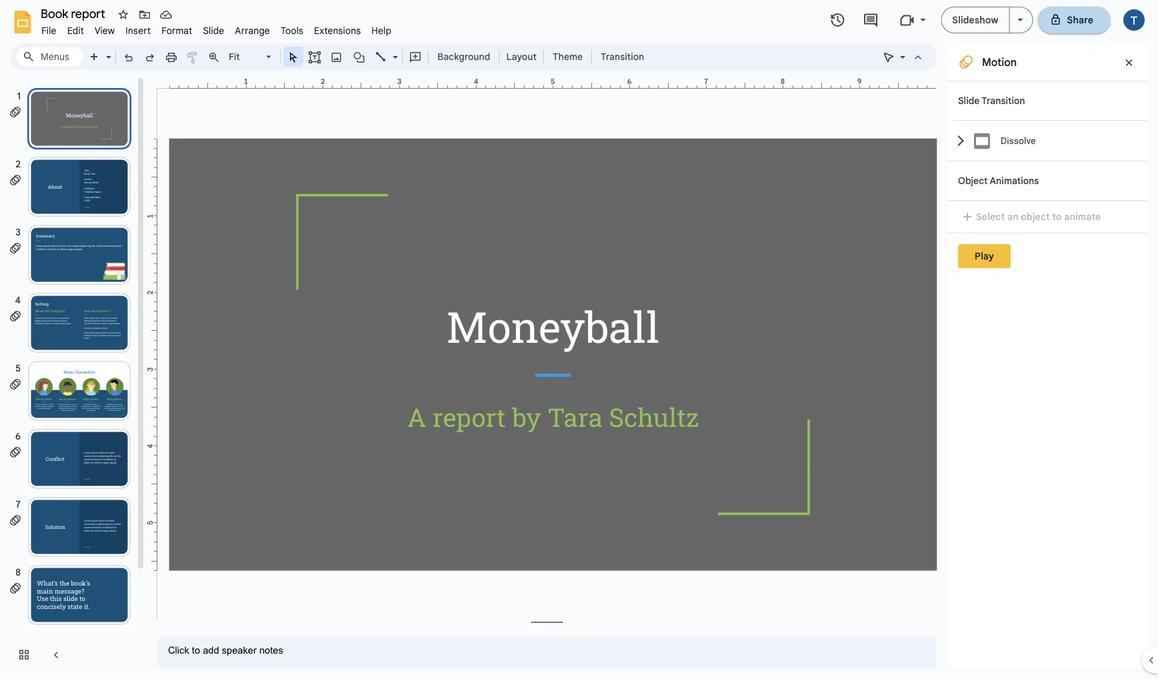 Task type: locate. For each thing, give the bounding box(es) containing it.
theme button
[[547, 47, 589, 67]]

transition
[[601, 51, 645, 62], [982, 95, 1026, 106]]

presentation options image
[[1019, 19, 1024, 21]]

play button
[[959, 244, 1012, 268]]

navigation
[[0, 75, 147, 679]]

play
[[975, 250, 995, 262]]

menu bar containing file
[[36, 17, 397, 39]]

dissolve tab
[[953, 120, 1148, 161]]

file menu item
[[36, 23, 62, 38]]

transition inside motion section
[[982, 95, 1026, 106]]

slide menu item
[[198, 23, 230, 38]]

slide for slide
[[203, 25, 224, 36]]

1 vertical spatial slide
[[959, 95, 980, 106]]

0 vertical spatial transition
[[601, 51, 645, 62]]

slide inside motion section
[[959, 95, 980, 106]]

background button
[[432, 47, 497, 67]]

0 horizontal spatial transition
[[601, 51, 645, 62]]

1 horizontal spatial slide
[[959, 95, 980, 106]]

edit menu item
[[62, 23, 89, 38]]

transition right theme
[[601, 51, 645, 62]]

share
[[1068, 14, 1094, 26]]

motion application
[[0, 0, 1159, 679]]

select an object to animate
[[977, 211, 1102, 223]]

animate
[[1065, 211, 1102, 223]]

insert
[[126, 25, 151, 36]]

extensions menu item
[[309, 23, 366, 38]]

0 horizontal spatial slide
[[203, 25, 224, 36]]

navigation inside motion application
[[0, 75, 147, 679]]

file
[[41, 25, 56, 36]]

format
[[162, 25, 192, 36]]

share button
[[1039, 7, 1111, 33]]

insert image image
[[329, 47, 345, 66]]

slide inside menu item
[[203, 25, 224, 36]]

to
[[1053, 211, 1063, 223]]

edit
[[67, 25, 84, 36]]

an
[[1008, 211, 1019, 223]]

slideshow button
[[942, 7, 1011, 33]]

Menus field
[[17, 47, 83, 66]]

select
[[977, 211, 1006, 223]]

tools
[[281, 25, 304, 36]]

Zoom field
[[225, 47, 278, 67]]

transition down the motion
[[982, 95, 1026, 106]]

animations
[[991, 175, 1040, 186]]

1 vertical spatial transition
[[982, 95, 1026, 106]]

1 horizontal spatial transition
[[982, 95, 1026, 106]]

select an object to animate button
[[959, 209, 1110, 225]]

slide
[[203, 25, 224, 36], [959, 95, 980, 106]]

0 vertical spatial slide
[[203, 25, 224, 36]]

menu bar
[[36, 17, 397, 39]]



Task type: vqa. For each thing, say whether or not it's contained in the screenshot.
extensions menu item
yes



Task type: describe. For each thing, give the bounding box(es) containing it.
arrange
[[235, 25, 270, 36]]

help
[[372, 25, 392, 36]]

menu bar banner
[[0, 0, 1159, 679]]

arrange menu item
[[230, 23, 275, 38]]

slide for slide transition
[[959, 95, 980, 106]]

main toolbar
[[48, 0, 651, 590]]

mode and view toolbar
[[879, 43, 929, 70]]

slideshow
[[953, 14, 999, 26]]

layout button
[[503, 47, 541, 67]]

new slide with layout image
[[103, 48, 111, 53]]

motion
[[983, 55, 1018, 69]]

transition inside "button"
[[601, 51, 645, 62]]

object
[[959, 175, 988, 186]]

extensions
[[314, 25, 361, 36]]

transition button
[[595, 47, 651, 67]]

format menu item
[[156, 23, 198, 38]]

slide transition
[[959, 95, 1026, 106]]

view menu item
[[89, 23, 120, 38]]

help menu item
[[366, 23, 397, 38]]

Star checkbox
[[114, 5, 133, 24]]

shape image
[[352, 47, 367, 66]]

tools menu item
[[275, 23, 309, 38]]

object animations
[[959, 175, 1040, 186]]

view
[[95, 25, 115, 36]]

layout
[[507, 51, 537, 62]]

background
[[438, 51, 491, 62]]

insert menu item
[[120, 23, 156, 38]]

Zoom text field
[[227, 47, 264, 66]]

object
[[1022, 211, 1051, 223]]

motion section
[[948, 43, 1148, 669]]

menu bar inside menu bar banner
[[36, 17, 397, 39]]

dissolve
[[1002, 135, 1037, 146]]

theme
[[553, 51, 583, 62]]

Rename text field
[[36, 5, 113, 21]]



